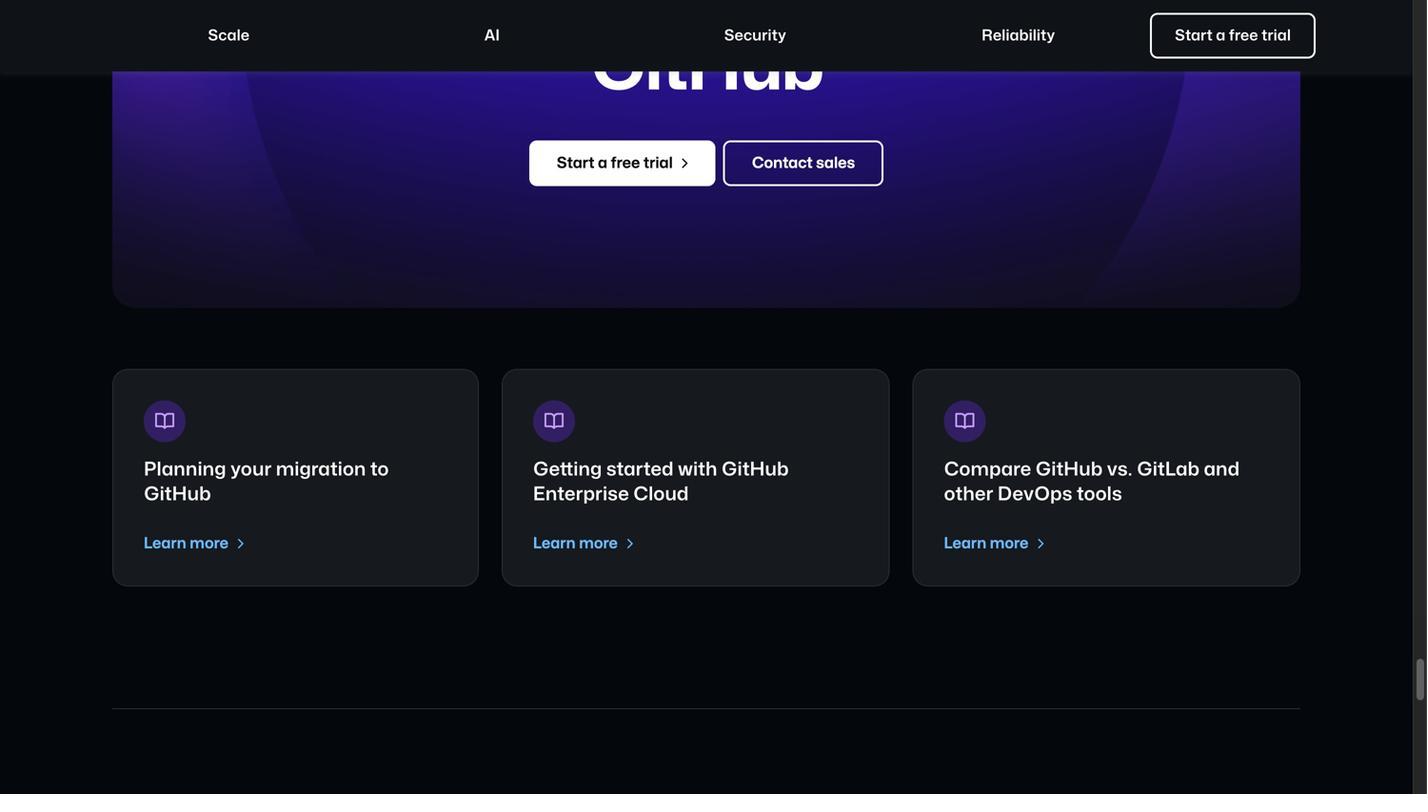 Task type: vqa. For each thing, say whether or not it's contained in the screenshot.
SECURITY link
yes



Task type: locate. For each thing, give the bounding box(es) containing it.
1 horizontal spatial more
[[579, 536, 618, 551]]

1 vertical spatial free
[[611, 156, 640, 170]]

1 vertical spatial trial
[[644, 156, 673, 170]]

1 horizontal spatial learn
[[533, 536, 576, 551]]

learn for compare github vs. gitlab and other devops tools
[[944, 536, 987, 551]]

0 horizontal spatial learn
[[144, 536, 186, 551]]

0 horizontal spatial learn more
[[144, 536, 229, 551]]

learn more down planning
[[144, 536, 229, 551]]

learn down the other
[[944, 536, 987, 551]]

start your journey with github
[[346, 0, 1068, 101]]

start
[[346, 0, 510, 32], [1175, 28, 1213, 43], [557, 156, 595, 170]]

0 horizontal spatial trial
[[644, 156, 673, 170]]

getting started with github enterprise cloud link
[[533, 460, 789, 504]]

github
[[590, 35, 823, 101], [722, 460, 789, 479], [1036, 460, 1103, 479], [144, 485, 211, 504]]

your for planning
[[230, 460, 272, 479]]

migration
[[276, 460, 366, 479]]

0 horizontal spatial a
[[598, 156, 608, 170]]

ai link
[[361, 13, 623, 59]]

learn more
[[144, 536, 229, 551], [533, 536, 618, 551], [944, 536, 1029, 551]]

0 vertical spatial with
[[930, 0, 1068, 32]]

1 horizontal spatial start a free trial link
[[1150, 13, 1316, 59]]

github inside compare github vs. gitlab and other devops tools
[[1036, 460, 1103, 479]]

start a free trial link
[[1150, 13, 1316, 59], [529, 140, 716, 186]]

1 horizontal spatial trial
[[1262, 28, 1291, 43]]

1 horizontal spatial learn more
[[533, 536, 618, 551]]

planning your migration to github
[[144, 460, 389, 504]]

1 book image from the left
[[155, 412, 174, 431]]

1 vertical spatial start a free trial
[[557, 156, 673, 170]]

0 horizontal spatial more
[[190, 536, 229, 551]]

1 vertical spatial with
[[678, 460, 718, 479]]

free
[[1229, 28, 1259, 43], [611, 156, 640, 170]]

1 horizontal spatial with
[[930, 0, 1068, 32]]

learn more for compare github vs. gitlab and other devops tools
[[944, 536, 1029, 551]]

0 horizontal spatial start a free trial
[[557, 156, 673, 170]]

1 vertical spatial start a free trial link
[[529, 140, 716, 186]]

your
[[522, 0, 665, 32], [230, 460, 272, 479]]

more for compare
[[990, 536, 1029, 551]]

trial
[[1262, 28, 1291, 43], [644, 156, 673, 170]]

2 horizontal spatial learn
[[944, 536, 987, 551]]

0 vertical spatial your
[[522, 0, 665, 32]]

book image for getting started with github enterprise cloud
[[545, 412, 564, 431]]

vs.
[[1107, 460, 1133, 479]]

started
[[606, 460, 674, 479]]

with inside the getting started with github enterprise cloud
[[678, 460, 718, 479]]

more down enterprise
[[579, 536, 618, 551]]

1 vertical spatial your
[[230, 460, 272, 479]]

learn for getting started with github enterprise cloud
[[533, 536, 576, 551]]

learn more down the other
[[944, 536, 1029, 551]]

1 vertical spatial a
[[598, 156, 608, 170]]

your inside planning your migration to github
[[230, 460, 272, 479]]

3 more from the left
[[990, 536, 1029, 551]]

1 learn from the left
[[144, 536, 186, 551]]

3 learn more from the left
[[944, 536, 1029, 551]]

contact sales
[[752, 156, 855, 170]]

learn down planning
[[144, 536, 186, 551]]

book image up planning
[[155, 412, 174, 431]]

learn down enterprise
[[533, 536, 576, 551]]

1 learn more from the left
[[144, 536, 229, 551]]

book image
[[956, 412, 975, 431]]

1 horizontal spatial book image
[[545, 412, 564, 431]]

0 vertical spatial a
[[1216, 28, 1226, 43]]

2 more from the left
[[579, 536, 618, 551]]

book image
[[155, 412, 174, 431], [545, 412, 564, 431]]

your inside start your journey with github
[[522, 0, 665, 32]]

more for getting
[[579, 536, 618, 551]]

start a free trial
[[1175, 28, 1291, 43], [557, 156, 673, 170]]

0 vertical spatial trial
[[1262, 28, 1291, 43]]

more down devops
[[990, 536, 1029, 551]]

2 horizontal spatial start
[[1175, 28, 1213, 43]]

learn for planning your migration to github
[[144, 536, 186, 551]]

0 horizontal spatial start
[[346, 0, 510, 32]]

0 vertical spatial start a free trial link
[[1150, 13, 1316, 59]]

1 horizontal spatial free
[[1229, 28, 1259, 43]]

more for planning
[[190, 536, 229, 551]]

1 more from the left
[[190, 536, 229, 551]]

1 horizontal spatial start a free trial
[[1175, 28, 1291, 43]]

learn
[[144, 536, 186, 551], [533, 536, 576, 551], [944, 536, 987, 551]]

0 horizontal spatial book image
[[155, 412, 174, 431]]

2 horizontal spatial more
[[990, 536, 1029, 551]]

0 horizontal spatial with
[[678, 460, 718, 479]]

reliability
[[982, 28, 1056, 43]]

1 horizontal spatial your
[[522, 0, 665, 32]]

contact sales link
[[724, 140, 884, 186]]

devops
[[998, 485, 1073, 504]]

2 learn from the left
[[533, 536, 576, 551]]

with
[[930, 0, 1068, 32], [678, 460, 718, 479]]

2 horizontal spatial learn more
[[944, 536, 1029, 551]]

start inside start your journey with github
[[346, 0, 510, 32]]

3 learn from the left
[[944, 536, 987, 551]]

more
[[190, 536, 229, 551], [579, 536, 618, 551], [990, 536, 1029, 551]]

scale
[[208, 28, 250, 43]]

journey
[[678, 0, 917, 32]]

a
[[1216, 28, 1226, 43], [598, 156, 608, 170]]

0 vertical spatial start a free trial
[[1175, 28, 1291, 43]]

2 book image from the left
[[545, 412, 564, 431]]

1 horizontal spatial start
[[557, 156, 595, 170]]

learn more down enterprise
[[533, 536, 618, 551]]

book image up the getting
[[545, 412, 564, 431]]

1 horizontal spatial a
[[1216, 28, 1226, 43]]

2 learn more from the left
[[533, 536, 618, 551]]

more down planning
[[190, 536, 229, 551]]

0 horizontal spatial your
[[230, 460, 272, 479]]



Task type: describe. For each thing, give the bounding box(es) containing it.
planning
[[144, 460, 226, 479]]

learn more for getting started with github enterprise cloud
[[533, 536, 618, 551]]

github inside the getting started with github enterprise cloud
[[722, 460, 789, 479]]

scale link
[[98, 13, 360, 59]]

other
[[944, 485, 994, 504]]

your for start
[[522, 0, 665, 32]]

book image for planning your migration to github
[[155, 412, 174, 431]]

reliability link
[[888, 13, 1149, 59]]

and
[[1204, 460, 1240, 479]]

github inside planning your migration to github
[[144, 485, 211, 504]]

with inside start your journey with github
[[930, 0, 1068, 32]]

0 horizontal spatial free
[[611, 156, 640, 170]]

sales
[[816, 156, 855, 170]]

start a free trial for the right start a free trial link
[[1175, 28, 1291, 43]]

cloud
[[633, 485, 689, 504]]

learn more for planning your migration to github
[[144, 536, 229, 551]]

tools
[[1077, 485, 1123, 504]]

enterprise
[[533, 485, 629, 504]]

a for the right start a free trial link
[[1216, 28, 1226, 43]]

ai
[[484, 28, 500, 43]]

compare github vs. gitlab and other devops tools link
[[944, 460, 1240, 504]]

security
[[724, 28, 787, 43]]

compare
[[944, 460, 1032, 479]]

contact
[[752, 156, 813, 170]]

a for the left start a free trial link
[[598, 156, 608, 170]]

compare github vs. gitlab and other devops tools
[[944, 460, 1240, 504]]

security link
[[625, 13, 886, 59]]

getting started with github enterprise cloud
[[533, 460, 789, 504]]

getting
[[533, 460, 602, 479]]

start a free trial for the left start a free trial link
[[557, 156, 673, 170]]

0 vertical spatial free
[[1229, 28, 1259, 43]]

planning your migration to github link
[[144, 460, 389, 504]]

to
[[370, 460, 389, 479]]

github inside start your journey with github
[[590, 35, 823, 101]]

0 horizontal spatial start a free trial link
[[529, 140, 716, 186]]

gitlab
[[1137, 460, 1200, 479]]



